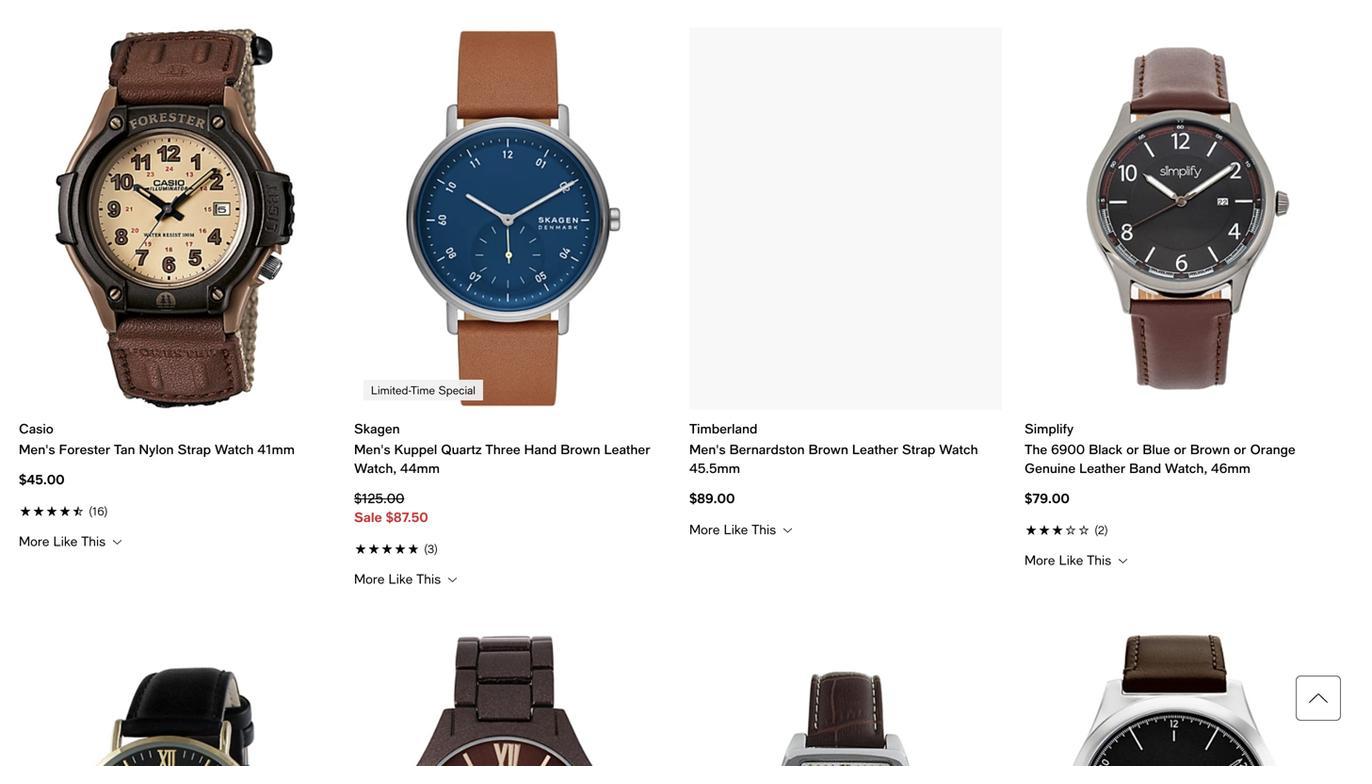 Task type: locate. For each thing, give the bounding box(es) containing it.
more like this down (2)
[[1025, 552, 1116, 568]]

more like this for the 6900 black or blue or brown or orange genuine leather band watch, 46mm
[[1025, 552, 1116, 568]]

1 horizontal spatial or
[[1175, 441, 1187, 457]]

leather inside skagen men's kuppel quartz three hand brown leather watch, 44mm
[[605, 441, 651, 457]]

men's inside skagen men's kuppel quartz three hand brown leather watch, 44mm
[[354, 441, 391, 457]]

more like this
[[690, 521, 781, 537], [19, 533, 110, 549], [1025, 552, 1116, 568], [354, 571, 445, 587]]

more like this inside men's kuppel quartz three hand brown leather watch, 44mm group
[[354, 571, 445, 587]]

more for men's forester tan nylon strap watch 41mm
[[19, 533, 49, 549]]

1 strap from the left
[[178, 441, 211, 457]]

1 watch from the left
[[215, 441, 254, 457]]

watch for men's bernardston brown leather strap watch 45.5mm
[[940, 441, 979, 457]]

more for men's kuppel quartz three hand brown leather watch, 44mm
[[354, 571, 385, 587]]

like down $79.00
[[1060, 552, 1084, 568]]

more like this inside the 6900 black or blue or brown or orange genuine leather band watch, 46mm group
[[1025, 552, 1116, 568]]

brown
[[561, 441, 601, 457], [809, 441, 849, 457], [1191, 441, 1231, 457]]

this down bernardston at the bottom right
[[752, 521, 777, 537]]

this inside the men's forester tan nylon strap watch 41mm group
[[81, 533, 106, 549]]

more inside men's kuppel quartz three hand brown leather watch, 44mm group
[[354, 571, 385, 587]]

watch inside timberland men's bernardston brown leather strap watch 45.5mm
[[940, 441, 979, 457]]

more like this inside men's bernardston brown leather strap watch 45.5mm group
[[690, 521, 781, 537]]

2 horizontal spatial or
[[1235, 441, 1247, 457]]

strap inside timberland men's bernardston brown leather strap watch 45.5mm
[[903, 441, 936, 457]]

2 watch from the left
[[940, 441, 979, 457]]

watch,
[[354, 460, 397, 476], [1166, 460, 1208, 476]]

1 men's from the left
[[19, 441, 55, 457]]

quartz
[[441, 441, 482, 457]]

more down $79.00
[[1025, 552, 1056, 568]]

more inside the 6900 black or blue or brown or orange genuine leather band watch, 46mm group
[[1025, 552, 1056, 568]]

$125.00
[[354, 490, 405, 506]]

41mm
[[258, 441, 295, 457]]

watch inside casio men's forester tan nylon strap watch 41mm
[[215, 441, 254, 457]]

1 horizontal spatial strap
[[903, 441, 936, 457]]

brown inside simplify the 6900 black or blue or brown or orange genuine leather band watch, 46mm
[[1191, 441, 1231, 457]]

like inside men's kuppel quartz three hand brown leather watch, 44mm group
[[389, 571, 413, 587]]

watch for men's forester tan nylon strap watch 41mm
[[215, 441, 254, 457]]

2 strap from the left
[[903, 441, 936, 457]]

more
[[690, 521, 720, 537], [19, 533, 49, 549], [1025, 552, 1056, 568], [354, 571, 385, 587]]

3 out of 5 rating with 2 reviews image
[[1025, 519, 1338, 538]]

this down (2)
[[1088, 552, 1112, 568]]

men's up 45.5mm
[[690, 441, 726, 457]]

1 horizontal spatial men's
[[354, 441, 391, 457]]

this down the (3)
[[417, 571, 441, 587]]

0 horizontal spatial men's
[[19, 441, 55, 457]]

like inside the men's forester tan nylon strap watch 41mm group
[[53, 533, 78, 549]]

more like this inside the men's forester tan nylon strap watch 41mm group
[[19, 533, 110, 549]]

1 or from the left
[[1127, 441, 1140, 457]]

leather inside simplify the 6900 black or blue or brown or orange genuine leather band watch, 46mm
[[1080, 460, 1126, 476]]

men's down casio
[[19, 441, 55, 457]]

1 brown from the left
[[561, 441, 601, 457]]

more down sale
[[354, 571, 385, 587]]

like for men's forester tan nylon strap watch 41mm
[[53, 533, 78, 549]]

this for skagen men's kuppel quartz three hand brown leather watch, 44mm
[[417, 571, 441, 587]]

more down "$89.00" at the bottom right of the page
[[690, 521, 720, 537]]

0 horizontal spatial strap
[[178, 441, 211, 457]]

0 horizontal spatial or
[[1127, 441, 1140, 457]]

2 or from the left
[[1175, 441, 1187, 457]]

strap inside casio men's forester tan nylon strap watch 41mm
[[178, 441, 211, 457]]

this inside men's kuppel quartz three hand brown leather watch, 44mm group
[[417, 571, 441, 587]]

leather
[[605, 441, 651, 457], [853, 441, 899, 457], [1080, 460, 1126, 476]]

or
[[1127, 441, 1140, 457], [1175, 441, 1187, 457], [1235, 441, 1247, 457]]

kuppel
[[394, 441, 437, 457]]

the 6900 black or blue or brown or orange genuine leather band watch, 46mm group
[[1025, 27, 1338, 569]]

like inside the 6900 black or blue or brown or orange genuine leather band watch, 46mm group
[[1060, 552, 1084, 568]]

more for the 6900 black or blue or brown or orange genuine leather band watch, 46mm
[[1025, 552, 1056, 568]]

more like this for men's forester tan nylon strap watch 41mm
[[19, 533, 110, 549]]

watch, down 'blue'
[[1166, 460, 1208, 476]]

men's down skagen
[[354, 441, 391, 457]]

more like this down "$89.00" at the bottom right of the page
[[690, 521, 781, 537]]

1 horizontal spatial leather
[[853, 441, 899, 457]]

simplify the 6900 black or blue or brown or orange genuine leather band watch, 46mm
[[1025, 421, 1296, 476]]

men's inside timberland men's bernardston brown leather strap watch 45.5mm
[[690, 441, 726, 457]]

2 watch, from the left
[[1166, 460, 1208, 476]]

orange
[[1251, 441, 1296, 457]]

more down $45.00
[[19, 533, 49, 549]]

1 horizontal spatial watch,
[[1166, 460, 1208, 476]]

watch
[[215, 441, 254, 457], [940, 441, 979, 457]]

3 brown from the left
[[1191, 441, 1231, 457]]

brown up 46mm
[[1191, 441, 1231, 457]]

this
[[752, 521, 777, 537], [81, 533, 106, 549], [1088, 552, 1112, 568], [417, 571, 441, 587]]

like
[[724, 521, 748, 537], [53, 533, 78, 549], [1060, 552, 1084, 568], [389, 571, 413, 587]]

44mm
[[400, 460, 440, 476]]

this for casio men's forester tan nylon strap watch 41mm
[[81, 533, 106, 549]]

2 horizontal spatial brown
[[1191, 441, 1231, 457]]

0 horizontal spatial watch,
[[354, 460, 397, 476]]

men's inside casio men's forester tan nylon strap watch 41mm
[[19, 441, 55, 457]]

brown right bernardston at the bottom right
[[809, 441, 849, 457]]

more inside men's bernardston brown leather strap watch 45.5mm group
[[690, 521, 720, 537]]

0 horizontal spatial watch
[[215, 441, 254, 457]]

2 brown from the left
[[809, 441, 849, 457]]

strap
[[178, 441, 211, 457], [903, 441, 936, 457]]

like down "$89.00" at the bottom right of the page
[[724, 521, 748, 537]]

like down $87.50
[[389, 571, 413, 587]]

0 horizontal spatial leather
[[605, 441, 651, 457]]

women's brown bracelet watch 42mm, created for macy's image
[[354, 633, 667, 766]]

like down $45.00
[[53, 533, 78, 549]]

1 horizontal spatial brown
[[809, 441, 849, 457]]

2 horizontal spatial men's
[[690, 441, 726, 457]]

this for simplify the 6900 black or blue or brown or orange genuine leather band watch, 46mm
[[1088, 552, 1112, 568]]

brown right the hand
[[561, 441, 601, 457]]

watch left the at bottom
[[940, 441, 979, 457]]

or right 'blue'
[[1175, 441, 1187, 457]]

brown inside skagen men's kuppel quartz three hand brown leather watch, 44mm
[[561, 441, 601, 457]]

this inside the 6900 black or blue or brown or orange genuine leather band watch, 46mm group
[[1088, 552, 1112, 568]]

scroll to top image
[[1297, 676, 1342, 721]]

more like this down the (3)
[[354, 571, 445, 587]]

3 men's from the left
[[690, 441, 726, 457]]

more like this down (16)
[[19, 533, 110, 549]]

(3)
[[424, 542, 438, 555]]

men's forester tan nylon strap watch 41mm group
[[19, 27, 332, 550]]

(16)
[[89, 505, 108, 518]]

1 watch, from the left
[[354, 460, 397, 476]]

1 horizontal spatial watch
[[940, 441, 979, 457]]

4.6667 out of 5 rating with 3 reviews image
[[354, 538, 667, 557]]

like for men's kuppel quartz three hand brown leather watch, 44mm
[[389, 571, 413, 587]]

three
[[486, 441, 521, 457]]

more inside the men's forester tan nylon strap watch 41mm group
[[19, 533, 49, 549]]

2 men's from the left
[[354, 441, 391, 457]]

$87.50
[[386, 509, 429, 525]]

watch, up $125.00
[[354, 460, 397, 476]]

tan
[[114, 441, 135, 457]]

2 horizontal spatial leather
[[1080, 460, 1126, 476]]

or up 46mm
[[1235, 441, 1247, 457]]

the
[[1025, 441, 1048, 457]]

men's
[[19, 441, 55, 457], [354, 441, 391, 457], [690, 441, 726, 457]]

sale
[[354, 509, 382, 525]]

or up "band"
[[1127, 441, 1140, 457]]

0 horizontal spatial brown
[[561, 441, 601, 457]]

this down (16)
[[81, 533, 106, 549]]

watch left 41mm
[[215, 441, 254, 457]]



Task type: vqa. For each thing, say whether or not it's contained in the screenshot.
Search text field
no



Task type: describe. For each thing, give the bounding box(es) containing it.
strap for nylon
[[178, 441, 211, 457]]

women's brown bracelet watch 42mm, created for macy's group
[[354, 633, 667, 766]]

3 or from the left
[[1235, 441, 1247, 457]]

more like this for men's kuppel quartz three hand brown leather watch, 44mm
[[354, 571, 445, 587]]

men's quartz brown leather watch 43mm group
[[1025, 633, 1338, 766]]

men's for men's forester tan nylon strap watch 41mm
[[19, 441, 55, 457]]

casio men's forester tan nylon strap watch 41mm
[[19, 421, 295, 457]]

black
[[1090, 441, 1123, 457]]

brown inside timberland men's bernardston brown leather strap watch 45.5mm
[[809, 441, 849, 457]]

men 33mm remote second hand leather strap watch image
[[690, 633, 1003, 766]]

leather inside timberland men's bernardston brown leather strap watch 45.5mm
[[853, 441, 899, 457]]

genuine
[[1025, 460, 1076, 476]]

watch, inside simplify the 6900 black or blue or brown or orange genuine leather band watch, 46mm
[[1166, 460, 1208, 476]]

casio
[[19, 421, 53, 436]]

timberland men's bernardston brown leather strap watch 45.5mm
[[690, 421, 979, 476]]

strap for leather
[[903, 441, 936, 457]]

skagen men's kuppel quartz three hand brown leather watch, 44mm
[[354, 421, 651, 476]]

$79.00
[[1025, 490, 1070, 506]]

$125.00 sale $87.50
[[354, 490, 429, 525]]

men's 40mm black dial super slim leather strap watch image
[[19, 633, 332, 766]]

6900
[[1052, 441, 1086, 457]]

men's quartz brown leather watch 43mm image
[[1025, 633, 1338, 766]]

skagen
[[354, 421, 400, 436]]

$45.00
[[19, 471, 65, 487]]

like for the 6900 black or blue or brown or orange genuine leather band watch, 46mm
[[1060, 552, 1084, 568]]

watch, inside skagen men's kuppel quartz three hand brown leather watch, 44mm
[[354, 460, 397, 476]]

men's for men's bernardston brown leather strap watch 45.5mm
[[690, 441, 726, 457]]

this inside men's bernardston brown leather strap watch 45.5mm group
[[752, 521, 777, 537]]

men 33mm remote second hand leather strap watch group
[[690, 633, 1003, 766]]

forester
[[59, 441, 110, 457]]

46mm
[[1212, 460, 1251, 476]]

blue
[[1143, 441, 1171, 457]]

like inside men's bernardston brown leather strap watch 45.5mm group
[[724, 521, 748, 537]]

nylon
[[139, 441, 174, 457]]

simplify
[[1025, 421, 1074, 436]]

band
[[1130, 460, 1162, 476]]

timberland
[[690, 421, 758, 436]]

men's kuppel quartz three hand brown leather watch, 44mm group
[[354, 27, 667, 587]]

(2)
[[1095, 523, 1109, 537]]

men's for men's kuppel quartz three hand brown leather watch, 44mm
[[354, 441, 391, 457]]

men's 40mm black dial super slim leather strap watch group
[[19, 633, 332, 766]]

4.5 out of 5 rating with 16 reviews image
[[19, 500, 332, 520]]

$89.00
[[690, 490, 735, 506]]

45.5mm
[[690, 460, 741, 476]]

hand
[[525, 441, 557, 457]]

bernardston
[[730, 441, 805, 457]]

men's bernardston brown leather strap watch 45.5mm group
[[690, 27, 1003, 538]]



